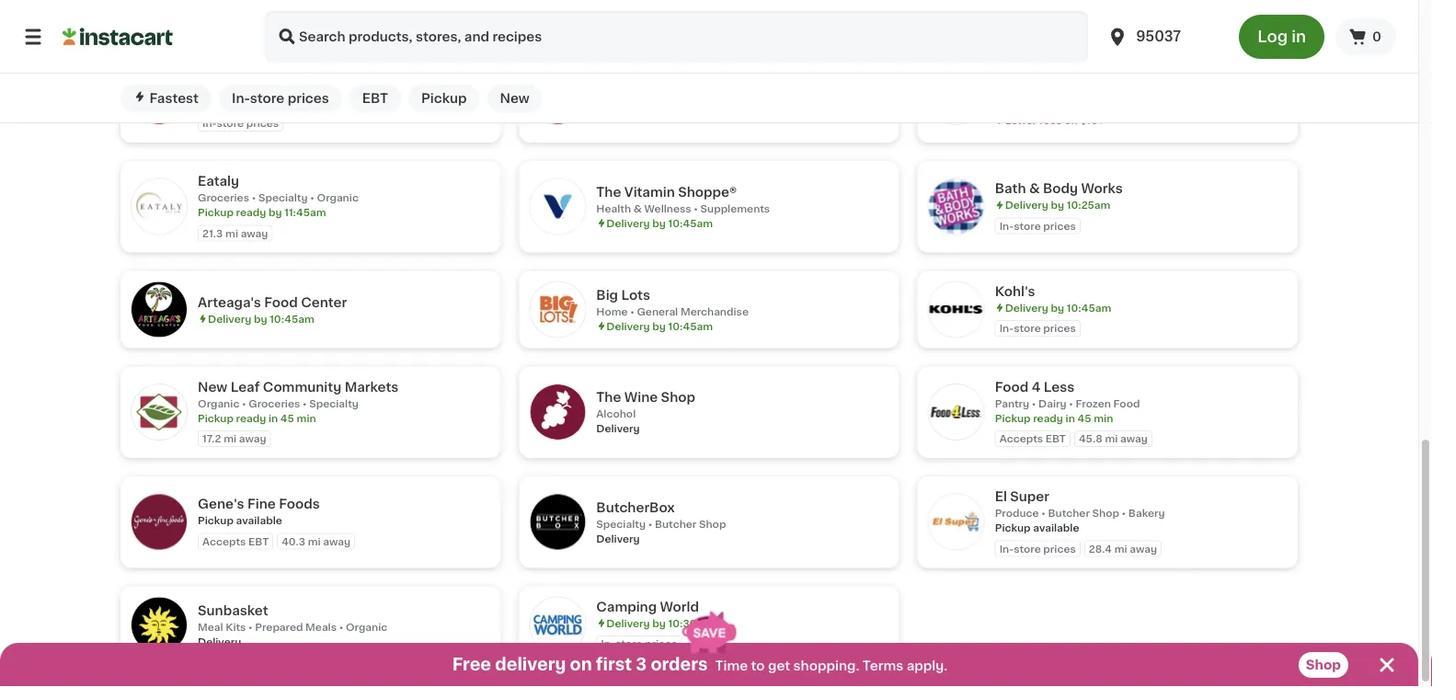 Task type: describe. For each thing, give the bounding box(es) containing it.
groceries inside eataly groceries • specialty • organic pickup ready by 11:45am
[[198, 193, 249, 203]]

leaf
[[231, 381, 260, 394]]

prices inside the in-store prices button
[[288, 92, 329, 105]]

pantry
[[995, 399, 1030, 409]]

gene's
[[198, 498, 244, 511]]

specialty inside eataly groceries • specialty • organic pickup ready by 11:45am
[[258, 193, 308, 203]]

delivery down arteaga's
[[208, 314, 251, 324]]

foods
[[279, 498, 320, 511]]

eataly image
[[132, 180, 187, 235]]

11:45am
[[284, 208, 326, 218]]

1 horizontal spatial &
[[1029, 182, 1040, 195]]

new leaf community markets image
[[132, 385, 187, 440]]

ready inside eataly groceries • specialty • organic pickup ready by 11:45am
[[236, 208, 266, 218]]

Search field
[[265, 11, 1089, 63]]

home
[[596, 307, 628, 317]]

camping
[[596, 601, 657, 614]]

by down arteaga's food center
[[254, 314, 267, 324]]

gene's fine foods pickup available
[[198, 498, 320, 526]]

& inside the vitamin shoppe® health & wellness • supplements
[[634, 204, 642, 214]]

delivery down stationery
[[208, 98, 251, 108]]

less
[[1044, 381, 1075, 394]]

prices inside in-store prices link
[[1044, 9, 1076, 19]]

17.2 mi away
[[202, 434, 266, 444]]

new button
[[487, 85, 543, 112]]

the for the wine shop
[[596, 392, 621, 404]]

delivery by 10:45am down arteaga's food center
[[208, 314, 314, 324]]

95037 button
[[1096, 11, 1228, 63]]

time
[[715, 660, 748, 673]]

butcher inside the butcherbox specialty • butcher shop delivery
[[655, 519, 697, 530]]

pickup button
[[408, 85, 480, 112]]

• left the bakery
[[1122, 509, 1126, 519]]

eleven
[[1008, 69, 1052, 82]]

new for new leaf community markets organic • groceries • specialty pickup ready in 45 min
[[198, 381, 227, 394]]

get
[[768, 660, 790, 673]]

delivery by 10:45am for staples
[[208, 98, 314, 108]]

accepts for 40.3 mi away
[[202, 537, 246, 547]]

el super produce • butcher shop • bakery pickup available
[[995, 491, 1165, 533]]

ebt button
[[349, 85, 401, 112]]

10:25am
[[1067, 200, 1111, 211]]

el
[[995, 491, 1007, 504]]

• up '11:45am' at top left
[[310, 193, 314, 203]]

45.8 mi away
[[1079, 434, 1148, 444]]

28.4 mi away
[[1089, 544, 1157, 554]]

mi for 21.3
[[225, 229, 238, 239]]

electronics
[[262, 83, 321, 93]]

apply.
[[907, 660, 948, 673]]

in-store prices down kohl's
[[1000, 324, 1076, 334]]

arteaga's
[[198, 296, 261, 309]]

in-store prices link
[[918, 0, 1298, 33]]

• down leaf
[[242, 399, 246, 409]]

10:30am
[[668, 619, 713, 629]]

fees
[[1040, 116, 1062, 126]]

organic inside new leaf community markets organic • groceries • specialty pickup ready in 45 min
[[198, 399, 240, 409]]

accepts ebt for 40.3 mi away
[[202, 537, 269, 547]]

7-
[[995, 69, 1008, 82]]

el super image
[[929, 495, 984, 550]]

in-store prices inside the in-store prices button
[[232, 92, 329, 105]]

delivery by 10:25am
[[1005, 200, 1111, 211]]

by inside eataly groceries • specialty • organic pickup ready by 11:45am
[[269, 208, 282, 218]]

45.8
[[1079, 434, 1103, 444]]

butcherbox
[[596, 502, 675, 514]]

instacart logo image
[[63, 26, 173, 48]]

delivery by 10:45am down kohl's
[[1005, 303, 1112, 313]]

21.3 mi away
[[202, 229, 268, 239]]

• right dairy
[[1069, 399, 1074, 409]]

organic inside eataly groceries • specialty • organic pickup ready by 11:45am
[[317, 193, 359, 203]]

meals
[[306, 622, 337, 632]]

free
[[452, 657, 491, 673]]

shop inside the butcherbox specialty • butcher shop delivery
[[699, 519, 726, 530]]

close image
[[1376, 654, 1398, 676]]

17.2
[[202, 434, 221, 444]]

available inside el super produce • butcher shop • bakery pickup available
[[1033, 523, 1080, 533]]

2 horizontal spatial food
[[1114, 399, 1140, 409]]

specialty inside the butcherbox specialty • butcher shop delivery
[[596, 519, 646, 530]]

frozen
[[1076, 399, 1111, 409]]

by down camping world
[[653, 619, 666, 629]]

vitamin
[[625, 186, 675, 199]]

fine
[[247, 498, 276, 511]]

delivery inside sunbasket meal kits • prepared meals • organic delivery
[[198, 637, 241, 647]]

40.3 mi away
[[282, 537, 351, 547]]

in-store prices inside in-store prices link
[[1000, 9, 1076, 19]]

alcohol
[[596, 410, 636, 420]]

pickup inside eataly groceries • specialty • organic pickup ready by 11:45am
[[198, 208, 234, 218]]

28.4
[[1089, 544, 1112, 554]]

store inside button
[[250, 92, 285, 105]]

delivery by 10:45am for the vitamin shoppe®
[[607, 219, 713, 229]]

delivery down kohl's
[[1005, 303, 1049, 313]]

works
[[1082, 182, 1123, 195]]

10:45am for the vitamin shoppe®
[[668, 219, 713, 229]]

first
[[596, 657, 632, 673]]

prices down the in-store prices button
[[246, 119, 279, 129]]

• inside "staples stationery • electronics"
[[255, 83, 259, 93]]

log in
[[1258, 29, 1307, 45]]

in for markets
[[269, 413, 278, 424]]

in- up first
[[601, 640, 615, 650]]

40.3
[[282, 537, 305, 547]]

fastest button
[[121, 85, 212, 112]]

general
[[637, 307, 678, 317]]

shoppe®
[[678, 186, 737, 199]]

95037
[[1136, 30, 1182, 43]]

21.3
[[202, 229, 223, 239]]

organic inside sunbasket meal kits • prepared meals • organic delivery
[[346, 622, 388, 632]]

in-store prices down stationery
[[202, 119, 279, 129]]

• inside the butcherbox specialty • butcher shop delivery
[[648, 519, 653, 530]]

by up less
[[1051, 303, 1065, 313]]

45 for community
[[280, 413, 294, 424]]

delivery down the 'bath'
[[1005, 200, 1049, 211]]

kohl's image
[[929, 282, 984, 338]]

fastest
[[149, 92, 199, 105]]

in-store prices down produce at the bottom of the page
[[1000, 544, 1076, 554]]

by down 'wellness'
[[653, 219, 666, 229]]

big lots home • general merchandise
[[596, 289, 749, 317]]

lower
[[1005, 116, 1037, 126]]

butcherbox specialty • butcher shop delivery
[[596, 502, 726, 544]]

butcherbox image
[[530, 495, 585, 550]]

produce
[[995, 509, 1039, 519]]

ready for food
[[1033, 413, 1064, 424]]

eataly groceries • specialty • organic pickup ready by 11:45am
[[198, 175, 359, 218]]

big
[[596, 289, 618, 302]]

camping world
[[596, 601, 699, 614]]

meal
[[198, 622, 223, 632]]

in- down produce at the bottom of the page
[[1000, 544, 1014, 554]]

community
[[263, 381, 342, 394]]

camping world image
[[530, 598, 585, 653]]

big lots image
[[530, 282, 585, 338]]



Task type: vqa. For each thing, say whether or not it's contained in the screenshot.
rightmost the &
yes



Task type: locate. For each thing, give the bounding box(es) containing it.
min down frozen
[[1094, 413, 1114, 424]]

shop right wine
[[661, 392, 696, 404]]

0 vertical spatial accepts ebt
[[1000, 434, 1066, 444]]

0 horizontal spatial on
[[570, 657, 592, 673]]

in inside food 4 less pantry • dairy • frozen food pickup ready in 45 min
[[1066, 413, 1075, 424]]

orders
[[651, 657, 708, 673]]

ready inside food 4 less pantry • dairy • frozen food pickup ready in 45 min
[[1033, 413, 1064, 424]]

shop up 28.4
[[1093, 509, 1120, 519]]

accepts for 45.8 mi away
[[1000, 434, 1043, 444]]

to
[[751, 660, 765, 673]]

0 vertical spatial new
[[500, 92, 530, 105]]

accepts down pantry
[[1000, 434, 1043, 444]]

1 vertical spatial new
[[198, 381, 227, 394]]

1 horizontal spatial food
[[995, 381, 1029, 394]]

0 horizontal spatial available
[[236, 516, 282, 526]]

accepts ebt down dairy
[[1000, 434, 1066, 444]]

prices down delivery by 10:30am
[[645, 640, 678, 650]]

away for 45.8 mi away
[[1121, 434, 1148, 444]]

shop inside el super produce • butcher shop • bakery pickup available
[[1093, 509, 1120, 519]]

by down general
[[653, 321, 666, 332]]

ready up 21.3 mi away
[[236, 208, 266, 218]]

1 horizontal spatial available
[[1033, 523, 1080, 533]]

mi for 28.4
[[1115, 544, 1128, 554]]

• up 21.3 mi away
[[252, 193, 256, 203]]

prepared
[[255, 622, 303, 632]]

prices up less
[[1044, 324, 1076, 334]]

2 vertical spatial specialty
[[596, 519, 646, 530]]

min inside new leaf community markets organic • groceries • specialty pickup ready in 45 min
[[297, 413, 316, 424]]

away right "45.8" at the right bottom of page
[[1121, 434, 1148, 444]]

1 vertical spatial organic
[[198, 399, 240, 409]]

super
[[1010, 491, 1050, 504]]

log
[[1258, 29, 1288, 45]]

available
[[236, 516, 282, 526], [1033, 523, 1080, 533]]

ebt inside button
[[362, 92, 388, 105]]

• inside the vitamin shoppe® health & wellness • supplements
[[694, 204, 698, 214]]

food left center
[[264, 296, 298, 309]]

4
[[1032, 381, 1041, 394]]

2 vertical spatial organic
[[346, 622, 388, 632]]

log in button
[[1239, 15, 1325, 59]]

the inside the wine shop alcohol delivery
[[596, 392, 621, 404]]

pickup inside new leaf community markets organic • groceries • specialty pickup ready in 45 min
[[198, 413, 234, 424]]

0 horizontal spatial min
[[297, 413, 316, 424]]

delivery down the home
[[607, 321, 650, 332]]

0 vertical spatial the
[[596, 186, 621, 199]]

ebt
[[362, 92, 388, 105], [1046, 434, 1066, 444], [248, 537, 269, 547]]

• inside "big lots home • general merchandise"
[[630, 307, 635, 317]]

groceries down eataly
[[198, 193, 249, 203]]

0 horizontal spatial accepts ebt
[[202, 537, 269, 547]]

10:45am
[[270, 98, 314, 108], [668, 219, 713, 229], [1067, 303, 1112, 313], [270, 314, 314, 324], [668, 321, 713, 332]]

in-store prices
[[1000, 9, 1076, 19], [232, 92, 329, 105], [202, 119, 279, 129], [1000, 221, 1076, 231], [1000, 324, 1076, 334], [1000, 544, 1076, 554], [601, 640, 678, 650]]

delivery down health
[[607, 219, 650, 229]]

available inside gene's fine foods pickup available
[[236, 516, 282, 526]]

0 vertical spatial specialty
[[258, 193, 308, 203]]

prices
[[1044, 9, 1076, 19], [288, 92, 329, 105], [246, 119, 279, 129], [1044, 221, 1076, 231], [1044, 324, 1076, 334], [1044, 544, 1076, 554], [645, 640, 678, 650]]

1 vertical spatial butcher
[[655, 519, 697, 530]]

away for 21.3 mi away
[[241, 229, 268, 239]]

new leaf community markets organic • groceries • specialty pickup ready in 45 min
[[198, 381, 399, 424]]

supplements
[[701, 204, 770, 214]]

1 horizontal spatial on
[[1065, 116, 1078, 126]]

1 horizontal spatial new
[[500, 92, 530, 105]]

bath
[[995, 182, 1026, 195]]

sunbasket image
[[132, 598, 187, 653]]

•
[[255, 83, 259, 93], [252, 193, 256, 203], [310, 193, 314, 203], [694, 204, 698, 214], [630, 307, 635, 317], [242, 399, 246, 409], [303, 399, 307, 409], [1032, 399, 1036, 409], [1069, 399, 1074, 409], [1042, 509, 1046, 519], [1122, 509, 1126, 519], [648, 519, 653, 530], [248, 622, 253, 632], [339, 622, 343, 632]]

• down community
[[303, 399, 307, 409]]

prices left "ebt" button
[[288, 92, 329, 105]]

7-eleven
[[995, 69, 1052, 82]]

0 horizontal spatial accepts
[[202, 537, 246, 547]]

butcher down butcherbox
[[655, 519, 697, 530]]

pickup inside el super produce • butcher shop • bakery pickup available
[[995, 523, 1031, 533]]

bakery
[[1129, 509, 1165, 519]]

2 horizontal spatial specialty
[[596, 519, 646, 530]]

mi for 17.2
[[224, 434, 237, 444]]

1 horizontal spatial specialty
[[309, 399, 359, 409]]

the wine shop image
[[530, 385, 585, 440]]

0 horizontal spatial food
[[264, 296, 298, 309]]

wellness
[[645, 204, 692, 214]]

0 horizontal spatial 45
[[280, 413, 294, 424]]

1 vertical spatial &
[[634, 204, 642, 214]]

on for delivery
[[570, 657, 592, 673]]

lower fees on $10+
[[1005, 116, 1105, 126]]

markets
[[345, 381, 399, 394]]

0 horizontal spatial butcher
[[655, 519, 697, 530]]

free delivery on first 3 orders time to get shopping. terms apply.
[[452, 657, 948, 673]]

• down super
[[1042, 509, 1046, 519]]

pickup inside gene's fine foods pickup available
[[198, 516, 234, 526]]

2 min from the left
[[1094, 413, 1114, 424]]

1 horizontal spatial accepts ebt
[[1000, 434, 1066, 444]]

pickup right "ebt" button
[[421, 92, 467, 105]]

the up alcohol
[[596, 392, 621, 404]]

2 horizontal spatial in
[[1292, 29, 1307, 45]]

by down bath & body works
[[1051, 200, 1065, 211]]

pickup up 17.2
[[198, 413, 234, 424]]

in inside new leaf community markets organic • groceries • specialty pickup ready in 45 min
[[269, 413, 278, 424]]

accepts ebt for 45.8 mi away
[[1000, 434, 1066, 444]]

organic
[[317, 193, 359, 203], [198, 399, 240, 409], [346, 622, 388, 632]]

1 vertical spatial food
[[995, 381, 1029, 394]]

shopping.
[[794, 660, 860, 673]]

specialty inside new leaf community markets organic • groceries • specialty pickup ready in 45 min
[[309, 399, 359, 409]]

1 vertical spatial the
[[596, 392, 621, 404]]

1 horizontal spatial min
[[1094, 413, 1114, 424]]

prices up eleven
[[1044, 9, 1076, 19]]

&
[[1029, 182, 1040, 195], [634, 204, 642, 214]]

delivery down meal
[[198, 637, 241, 647]]

2 horizontal spatial ebt
[[1046, 434, 1066, 444]]

1 min from the left
[[297, 413, 316, 424]]

0 vertical spatial on
[[1065, 116, 1078, 126]]

delivery by 10:45am for big lots
[[607, 321, 713, 332]]

gene's fine foods image
[[132, 495, 187, 550]]

delivery down alcohol
[[596, 424, 640, 434]]

in inside the 'log in' button
[[1292, 29, 1307, 45]]

organic right the meals
[[346, 622, 388, 632]]

in-store prices up 3 at the bottom left of page
[[601, 640, 678, 650]]

arteaga's food center
[[198, 296, 347, 309]]

min down community
[[297, 413, 316, 424]]

0 button
[[1336, 18, 1397, 55]]

prices down delivery by 10:25am on the right top of the page
[[1044, 221, 1076, 231]]

pickup up 21.3
[[198, 208, 234, 218]]

min
[[297, 413, 316, 424], [1094, 413, 1114, 424]]

0 horizontal spatial new
[[198, 381, 227, 394]]

new left leaf
[[198, 381, 227, 394]]

organic up '11:45am' at top left
[[317, 193, 359, 203]]

0 vertical spatial ebt
[[362, 92, 388, 105]]

0 horizontal spatial &
[[634, 204, 642, 214]]

pickup down "gene's"
[[198, 516, 234, 526]]

mi right 40.3
[[308, 537, 321, 547]]

0 vertical spatial &
[[1029, 182, 1040, 195]]

mi for 40.3
[[308, 537, 321, 547]]

on for fees
[[1065, 116, 1078, 126]]

0 vertical spatial groceries
[[198, 193, 249, 203]]

pickup down pantry
[[995, 413, 1031, 424]]

by left '11:45am' at top left
[[269, 208, 282, 218]]

1 vertical spatial groceries
[[249, 399, 300, 409]]

the vitamin shoppe® image
[[530, 180, 585, 235]]

dairy
[[1039, 399, 1067, 409]]

95037 button
[[1107, 11, 1217, 63]]

2 vertical spatial ebt
[[248, 537, 269, 547]]

new
[[500, 92, 530, 105], [198, 381, 227, 394]]

in- up 7-
[[1000, 9, 1014, 19]]

shop up world
[[699, 519, 726, 530]]

ready for new
[[236, 413, 266, 424]]

1 horizontal spatial in
[[1066, 413, 1075, 424]]

in right log
[[1292, 29, 1307, 45]]

the
[[596, 186, 621, 199], [596, 392, 621, 404]]

0 horizontal spatial specialty
[[258, 193, 308, 203]]

in-
[[1000, 9, 1014, 19], [232, 92, 250, 105], [202, 119, 217, 129], [1000, 221, 1014, 231], [1000, 324, 1014, 334], [1000, 544, 1014, 554], [601, 640, 615, 650]]

prices left 28.4
[[1044, 544, 1076, 554]]

45 for less
[[1078, 413, 1092, 424]]

shop inside the wine shop alcohol delivery
[[661, 392, 696, 404]]

in-store prices up eleven
[[1000, 9, 1076, 19]]

sunbasket
[[198, 604, 268, 617]]

accepts
[[1000, 434, 1043, 444], [202, 537, 246, 547]]

terms
[[863, 660, 904, 673]]

accepts ebt down gene's fine foods pickup available
[[202, 537, 269, 547]]

the for the vitamin shoppe®
[[596, 186, 621, 199]]

shop
[[661, 392, 696, 404], [1093, 509, 1120, 519], [699, 519, 726, 530], [1306, 659, 1341, 672]]

food 4 less image
[[929, 385, 984, 440]]

new inside button
[[500, 92, 530, 105]]

1 vertical spatial accepts ebt
[[202, 537, 269, 547]]

new inside new leaf community markets organic • groceries • specialty pickup ready in 45 min
[[198, 381, 227, 394]]

2 45 from the left
[[1078, 413, 1092, 424]]

0
[[1373, 30, 1382, 43]]

• down 4
[[1032, 399, 1036, 409]]

shop inside button
[[1306, 659, 1341, 672]]

in- down the 'bath'
[[1000, 221, 1014, 231]]

1 horizontal spatial butcher
[[1048, 509, 1090, 519]]

in- inside button
[[232, 92, 250, 105]]

pickup inside pickup button
[[421, 92, 467, 105]]

0 vertical spatial accepts
[[1000, 434, 1043, 444]]

groceries down community
[[249, 399, 300, 409]]

shop button
[[1299, 652, 1349, 678]]

accepts ebt
[[1000, 434, 1066, 444], [202, 537, 269, 547]]

health
[[596, 204, 631, 214]]

accepts down "gene's"
[[202, 537, 246, 547]]

delivery by 10:45am down "staples stationery • electronics"
[[208, 98, 314, 108]]

delivery
[[495, 657, 566, 673]]

butcher
[[1048, 509, 1090, 519], [655, 519, 697, 530]]

1 horizontal spatial accepts
[[1000, 434, 1043, 444]]

arteaga's food center image
[[132, 282, 187, 338]]

in- down stationery
[[202, 119, 217, 129]]

1 vertical spatial specialty
[[309, 399, 359, 409]]

new right pickup button
[[500, 92, 530, 105]]

ebt for 40.3 mi away
[[248, 537, 269, 547]]

in-store prices down delivery by 10:25am on the right top of the page
[[1000, 221, 1076, 231]]

bath & body works image
[[929, 180, 984, 235]]

food right frozen
[[1114, 399, 1140, 409]]

bath & body works
[[995, 182, 1123, 195]]

0 vertical spatial organic
[[317, 193, 359, 203]]

ebt left "45.8" at the right bottom of page
[[1046, 434, 1066, 444]]

wine
[[625, 392, 658, 404]]

store
[[1014, 9, 1041, 19], [250, 92, 285, 105], [217, 119, 244, 129], [1014, 221, 1041, 231], [1014, 324, 1041, 334], [1014, 544, 1041, 554], [615, 640, 643, 650]]

the vitamin shoppe® health & wellness • supplements
[[596, 186, 770, 214]]

45 inside food 4 less pantry • dairy • frozen food pickup ready in 45 min
[[1078, 413, 1092, 424]]

delivery by 10:45am down 'wellness'
[[607, 219, 713, 229]]

in for pantry
[[1066, 413, 1075, 424]]

delivery down camping
[[607, 619, 650, 629]]

food
[[264, 296, 298, 309], [995, 381, 1029, 394], [1114, 399, 1140, 409]]

• right 'kits'
[[248, 622, 253, 632]]

away for 17.2 mi away
[[239, 434, 266, 444]]

on left first
[[570, 657, 592, 673]]

10:45am for big lots
[[668, 321, 713, 332]]

• down lots
[[630, 307, 635, 317]]

0 horizontal spatial ebt
[[248, 537, 269, 547]]

on
[[1065, 116, 1078, 126], [570, 657, 592, 673]]

the wine shop alcohol delivery
[[596, 392, 696, 434]]

min for less
[[1094, 413, 1114, 424]]

away down the bakery
[[1130, 544, 1157, 554]]

1 45 from the left
[[280, 413, 294, 424]]

center
[[301, 296, 347, 309]]

food 4 less pantry • dairy • frozen food pickup ready in 45 min
[[995, 381, 1140, 424]]

mi right 28.4
[[1115, 544, 1128, 554]]

ebt down gene's fine foods pickup available
[[248, 537, 269, 547]]

away for 28.4 mi away
[[1130, 544, 1157, 554]]

staples stationery • electronics
[[198, 65, 321, 93]]

delivery inside the wine shop alcohol delivery
[[596, 424, 640, 434]]

• right stationery
[[255, 83, 259, 93]]

save image
[[682, 611, 736, 654]]

ready inside new leaf community markets organic • groceries • specialty pickup ready in 45 min
[[236, 413, 266, 424]]

0 vertical spatial food
[[264, 296, 298, 309]]

45
[[280, 413, 294, 424], [1078, 413, 1092, 424]]

staples
[[198, 65, 248, 78]]

kits
[[226, 622, 246, 632]]

specialty down community
[[309, 399, 359, 409]]

in- down staples
[[232, 92, 250, 105]]

in down dairy
[[1066, 413, 1075, 424]]

2 vertical spatial food
[[1114, 399, 1140, 409]]

1 vertical spatial ebt
[[1046, 434, 1066, 444]]

10:45am for staples
[[270, 98, 314, 108]]

pickup inside food 4 less pantry • dairy • frozen food pickup ready in 45 min
[[995, 413, 1031, 424]]

min for community
[[297, 413, 316, 424]]

mi
[[225, 229, 238, 239], [224, 434, 237, 444], [1105, 434, 1118, 444], [308, 537, 321, 547], [1115, 544, 1128, 554]]

• right the meals
[[339, 622, 343, 632]]

$10+
[[1080, 116, 1105, 126]]

1 vertical spatial on
[[570, 657, 592, 673]]

body
[[1043, 182, 1078, 195]]

sunbasket meal kits • prepared meals • organic delivery
[[198, 604, 388, 647]]

away right 17.2
[[239, 434, 266, 444]]

food up pantry
[[995, 381, 1029, 394]]

lots
[[621, 289, 650, 302]]

delivery inside the butcherbox specialty • butcher shop delivery
[[596, 534, 640, 544]]

available down super
[[1033, 523, 1080, 533]]

mi right 21.3
[[225, 229, 238, 239]]

45 inside new leaf community markets organic • groceries • specialty pickup ready in 45 min
[[280, 413, 294, 424]]

butcher inside el super produce • butcher shop • bakery pickup available
[[1048, 509, 1090, 519]]

1 horizontal spatial ebt
[[362, 92, 388, 105]]

ready up 17.2 mi away
[[236, 413, 266, 424]]

1 the from the top
[[596, 186, 621, 199]]

mi for 45.8
[[1105, 434, 1118, 444]]

the inside the vitamin shoppe® health & wellness • supplements
[[596, 186, 621, 199]]

min inside food 4 less pantry • dairy • frozen food pickup ready in 45 min
[[1094, 413, 1114, 424]]

& right the 'bath'
[[1029, 182, 1040, 195]]

by down "staples stationery • electronics"
[[254, 98, 267, 108]]

2 the from the top
[[596, 392, 621, 404]]

10:45am down the vitamin shoppe® health & wellness • supplements
[[668, 219, 713, 229]]

away for 40.3 mi away
[[323, 537, 351, 547]]

in- down kohl's
[[1000, 324, 1014, 334]]

in-store prices button
[[219, 85, 342, 112]]

delivery by 10:30am
[[607, 619, 713, 629]]

by
[[254, 98, 267, 108], [1051, 200, 1065, 211], [269, 208, 282, 218], [653, 219, 666, 229], [1051, 303, 1065, 313], [254, 314, 267, 324], [653, 321, 666, 332], [653, 619, 666, 629]]

available down fine
[[236, 516, 282, 526]]

mi right 17.2
[[224, 434, 237, 444]]

• down butcherbox
[[648, 519, 653, 530]]

away
[[241, 229, 268, 239], [239, 434, 266, 444], [1121, 434, 1148, 444], [323, 537, 351, 547], [1130, 544, 1157, 554]]

in
[[1292, 29, 1307, 45], [269, 413, 278, 424], [1066, 413, 1075, 424]]

0 vertical spatial butcher
[[1048, 509, 1090, 519]]

45 down frozen
[[1078, 413, 1092, 424]]

the up health
[[596, 186, 621, 199]]

10:45am down arteaga's food center
[[270, 314, 314, 324]]

1 horizontal spatial 45
[[1078, 413, 1092, 424]]

merchandise
[[681, 307, 749, 317]]

0 horizontal spatial in
[[269, 413, 278, 424]]

new for new
[[500, 92, 530, 105]]

3
[[636, 657, 647, 673]]

10:45am down merchandise
[[668, 321, 713, 332]]

groceries inside new leaf community markets organic • groceries • specialty pickup ready in 45 min
[[249, 399, 300, 409]]

None search field
[[265, 11, 1089, 63]]

& down the vitamin
[[634, 204, 642, 214]]

10:45am up less
[[1067, 303, 1112, 313]]

1 vertical spatial accepts
[[202, 537, 246, 547]]

ebt for 45.8 mi away
[[1046, 434, 1066, 444]]



